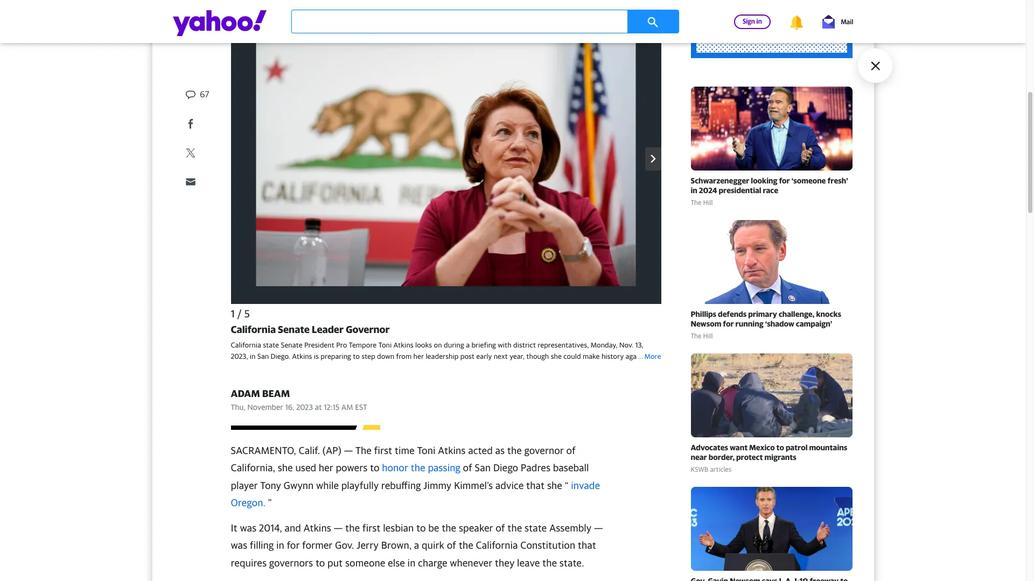 Task type: vqa. For each thing, say whether or not it's contained in the screenshot.
makes
no



Task type: locate. For each thing, give the bounding box(es) containing it.
to left be
[[416, 523, 426, 534]]

1 horizontal spatial state
[[525, 523, 547, 534]]

fresh'
[[828, 176, 848, 185]]

for inside schwarzenegger looking for 'someone fresh' in 2024 presidential race the hill
[[779, 176, 790, 185]]

the down time
[[411, 463, 425, 474]]

calif.
[[299, 445, 320, 457]]

— inside sacramento, calif. (ap) — the first time toni atkins acted as the governor of california, she used her powers to
[[344, 445, 353, 457]]

for inside "it was 2014, and atkins — the first lesbian to be the speaker of the state assembly — was filling in for former gov. jerry brown, a quirk of the california constitution that requires governors to put someone else in charge whenever they leave the state."
[[287, 540, 300, 552]]

more button
[[636, 351, 661, 363]]

2 vertical spatial a
[[414, 540, 419, 552]]

she inside sacramento, calif. (ap) — the first time toni atkins acted as the governor of california, she used her powers to
[[278, 463, 293, 474]]

san down acted
[[475, 463, 491, 474]]

a up post
[[466, 341, 470, 350]]

next
[[494, 352, 508, 361]]

"
[[265, 498, 272, 509]]

to
[[353, 352, 360, 361], [777, 443, 784, 453], [370, 463, 380, 474], [416, 523, 426, 534], [316, 558, 325, 569]]

kswb
[[691, 466, 708, 474]]

near
[[691, 453, 707, 462]]

1 vertical spatial that
[[578, 540, 596, 552]]

for right run
[[249, 364, 258, 372]]

california for california senate leader governor
[[231, 324, 276, 336]]

2 vertical spatial california
[[476, 540, 518, 552]]

a
[[466, 341, 470, 350], [231, 364, 235, 372], [414, 540, 419, 552]]

briefing
[[472, 341, 496, 350]]

she left " on the right bottom of the page
[[547, 480, 562, 492]]

california up 2023, at left
[[231, 341, 261, 350]]

1 vertical spatial state
[[525, 523, 547, 534]]

early
[[476, 352, 492, 361]]

monday,
[[591, 341, 618, 350]]

she for of san diego padres baseball player tony gwynn while playfully rebuffing jimmy kimmel's advice that she "
[[547, 480, 562, 492]]

san inside california state senate president pro tempore toni atkins looks on during a briefing with district representatives, monday, nov. 13, 2023, in san diego. atkins is preparing to step down from her leadership post early next year, though she could make history again with a run for governor. (ap photo/gregory bull)
[[257, 352, 269, 361]]

12:15
[[324, 403, 339, 412]]

the up gov.
[[345, 523, 360, 534]]

thu,
[[231, 403, 245, 412]]

of san diego padres baseball player tony gwynn while playfully rebuffing jimmy kimmel's advice that she "
[[231, 463, 589, 492]]

2014,
[[259, 523, 282, 534]]

slideshow group
[[231, 16, 1034, 372]]

she left used
[[278, 463, 293, 474]]

run
[[236, 364, 247, 372]]

0 vertical spatial a
[[466, 341, 470, 350]]

0 vertical spatial she
[[551, 352, 562, 361]]

to up migrants
[[777, 443, 784, 453]]

california inside california state senate president pro tempore toni atkins looks on during a briefing with district representatives, monday, nov. 13, 2023, in san diego. atkins is preparing to step down from her leadership post early next year, though she could make history again with a run for governor. (ap photo/gregory bull)
[[231, 341, 261, 350]]

the
[[691, 199, 702, 207], [691, 332, 702, 341], [356, 445, 372, 457]]

2 hill from the top
[[703, 332, 713, 341]]

mexico
[[749, 443, 775, 453]]

1 vertical spatial first
[[362, 523, 381, 534]]

1 vertical spatial she
[[278, 463, 293, 474]]

1 horizontal spatial her
[[413, 352, 424, 361]]

san
[[257, 352, 269, 361], [475, 463, 491, 474]]

0 horizontal spatial a
[[231, 364, 235, 372]]

5
[[244, 308, 250, 320]]

running
[[736, 319, 764, 329]]

0 horizontal spatial that
[[526, 480, 545, 492]]

california for california state senate president pro tempore toni atkins looks on during a briefing with district representatives, monday, nov. 13, 2023, in san diego. atkins is preparing to step down from her leadership post early next year, though she could make history again with a run for governor. (ap photo/gregory bull)
[[231, 341, 261, 350]]

it was 2014, and atkins — the first lesbian to be the speaker of the state assembly — was filling in for former gov. jerry brown, a quirk of the california constitution that requires governors to put someone else in charge whenever they leave the state.
[[231, 523, 603, 569]]

phillips
[[691, 310, 716, 319]]

charge
[[418, 558, 447, 569]]

1 horizontal spatial san
[[475, 463, 491, 474]]

with right again
[[644, 352, 658, 361]]

1 vertical spatial senate
[[281, 341, 303, 350]]

atkins up passing
[[438, 445, 466, 457]]

1 hill from the top
[[703, 199, 713, 207]]

atkins up former
[[303, 523, 331, 534]]

1 vertical spatial hill
[[703, 332, 713, 341]]

california senate leader governor
[[231, 324, 390, 336]]

0 horizontal spatial state
[[263, 341, 279, 350]]

0 vertical spatial with
[[498, 341, 512, 350]]

state
[[263, 341, 279, 350], [525, 523, 547, 534]]

in left 2024
[[691, 186, 697, 195]]

she inside 'of san diego padres baseball player tony gwynn while playfully rebuffing jimmy kimmel's advice that she "'
[[547, 480, 562, 492]]

to up bull)
[[353, 352, 360, 361]]

—
[[344, 445, 353, 457], [334, 523, 343, 534], [594, 523, 603, 534]]

pro
[[336, 341, 347, 350]]

0 vertical spatial state
[[263, 341, 279, 350]]

hill down newsom at the right bottom of page
[[703, 332, 713, 341]]

sacramento,
[[231, 445, 296, 457]]

requires
[[231, 558, 267, 569]]

1 vertical spatial her
[[319, 463, 333, 474]]

border,
[[709, 453, 735, 462]]

2 vertical spatial she
[[547, 480, 562, 492]]

the up powers
[[356, 445, 372, 457]]

california state senate president pro tempore toni atkins looks on during a briefing with district representatives, monday, nov. 13, 2023, in san diego. atkins is preparing to step down from her leadership post early next year, though she could make history again with a run for governor. (ap photo/gregory bull)
[[231, 341, 658, 372]]

of inside sacramento, calif. (ap) — the first time toni atkins acted as the governor of california, she used her powers to
[[566, 445, 576, 457]]

her inside california state senate president pro tempore toni atkins looks on during a briefing with district representatives, monday, nov. 13, 2023, in san diego. atkins is preparing to step down from her leadership post early next year, though she could make history again with a run for governor. (ap photo/gregory bull)
[[413, 352, 424, 361]]

in inside toolbar
[[757, 17, 762, 25]]

0 vertical spatial toni
[[378, 341, 392, 350]]

in
[[757, 17, 762, 25], [691, 186, 697, 195], [250, 352, 256, 361], [276, 540, 284, 552], [408, 558, 416, 569]]

she down representatives,
[[551, 352, 562, 361]]

of up kimmel's
[[463, 463, 472, 474]]

california
[[231, 324, 276, 336], [231, 341, 261, 350], [476, 540, 518, 552]]

the down newsom at the right bottom of page
[[691, 332, 702, 341]]

mountains
[[809, 443, 847, 453]]

toolbar
[[717, 13, 854, 30]]

— right (ap)
[[344, 445, 353, 457]]

was
[[240, 523, 257, 534], [231, 540, 247, 552]]

hill inside phillips defends primary challenge, knocks newsom for running 'shadow campaign' the hill
[[703, 332, 713, 341]]

the up whenever
[[459, 540, 473, 552]]

california inside "it was 2014, and atkins — the first lesbian to be the speaker of the state assembly — was filling in for former gov. jerry brown, a quirk of the california constitution that requires governors to put someone else in charge whenever they leave the state."
[[476, 540, 518, 552]]

67 link
[[184, 89, 209, 102]]

0 vertical spatial was
[[240, 523, 257, 534]]

of up baseball
[[566, 445, 576, 457]]

hill
[[703, 199, 713, 207], [703, 332, 713, 341]]

oregon.
[[231, 498, 265, 509]]

gov.
[[335, 540, 354, 552]]

for right looking
[[779, 176, 790, 185]]

sign in
[[743, 17, 762, 25]]

in right 2023, at left
[[250, 352, 256, 361]]

in right the sign
[[757, 17, 762, 25]]

1 horizontal spatial a
[[414, 540, 419, 552]]

in right the filling on the bottom left of page
[[276, 540, 284, 552]]

advocates want mexico to patrol mountains near border, protect migrants link
[[691, 443, 852, 463]]

san up governor.
[[257, 352, 269, 361]]

time
[[395, 445, 415, 457]]

want
[[730, 443, 748, 453]]

first up jerry at left bottom
[[362, 523, 381, 534]]

rebuffing
[[381, 480, 421, 492]]

california down 5
[[231, 324, 276, 336]]

1 vertical spatial toni
[[417, 445, 435, 457]]

1 horizontal spatial toni
[[417, 445, 435, 457]]

"
[[565, 480, 569, 492]]

first up honor
[[374, 445, 392, 457]]

— up gov.
[[334, 523, 343, 534]]

looks
[[415, 341, 432, 350]]

0 horizontal spatial her
[[319, 463, 333, 474]]

next photo image
[[649, 155, 657, 163]]

0 horizontal spatial toni
[[378, 341, 392, 350]]

0 vertical spatial the
[[691, 199, 702, 207]]

california up they
[[476, 540, 518, 552]]

articles
[[710, 466, 732, 474]]

schwarzenegger
[[691, 176, 749, 185]]

a left quirk
[[414, 540, 419, 552]]

player
[[231, 480, 258, 492]]

photo/gregory
[[305, 364, 352, 372]]

the right as
[[507, 445, 522, 457]]

newsom
[[691, 319, 721, 329]]

13,
[[635, 341, 643, 350]]

leadership
[[426, 352, 459, 361]]

(ap)
[[323, 445, 341, 457]]

a left run
[[231, 364, 235, 372]]

senate
[[278, 324, 310, 336], [281, 341, 303, 350]]

the down 2024
[[691, 199, 702, 207]]

0 vertical spatial first
[[374, 445, 392, 457]]

— right assembly
[[594, 523, 603, 534]]

state up diego.
[[263, 341, 279, 350]]

was right it
[[240, 523, 257, 534]]

the inside sacramento, calif. (ap) — the first time toni atkins acted as the governor of california, she used her powers to
[[356, 445, 372, 457]]

defends
[[718, 310, 747, 319]]

0 horizontal spatial with
[[498, 341, 512, 350]]

could
[[564, 352, 581, 361]]

1 horizontal spatial —
[[344, 445, 353, 457]]

0 horizontal spatial san
[[257, 352, 269, 361]]

history
[[602, 352, 624, 361]]

toni inside sacramento, calif. (ap) — the first time toni atkins acted as the governor of california, she used her powers to
[[417, 445, 435, 457]]

0 vertical spatial california
[[231, 324, 276, 336]]

toni up honor the passing
[[417, 445, 435, 457]]

1 vertical spatial california
[[231, 341, 261, 350]]

her down looks
[[413, 352, 424, 361]]

0 vertical spatial hill
[[703, 199, 713, 207]]

was down it
[[231, 540, 247, 552]]

with up "next"
[[498, 341, 512, 350]]

in right else at bottom left
[[408, 558, 416, 569]]

slide 1 of 5, california state senate president pro tempore toni atkins looks on during a briefing with district representatives, monday, nov. 13, 2023, in san diego. atkins is preparing to step down from her leadership post early next year, though she could make history again with a run for governor. (ap photo/gregory bull) image
[[231, 16, 661, 304]]

state up the constitution
[[525, 523, 547, 534]]

2 horizontal spatial —
[[594, 523, 603, 534]]

0 vertical spatial that
[[526, 480, 545, 492]]

that up state.
[[578, 540, 596, 552]]

powers
[[336, 463, 368, 474]]

2 vertical spatial the
[[356, 445, 372, 457]]

1 vertical spatial with
[[644, 352, 658, 361]]

for down defends
[[723, 319, 734, 329]]

for down and
[[287, 540, 300, 552]]

that down padres
[[526, 480, 545, 492]]

to left honor
[[370, 463, 380, 474]]

0 vertical spatial san
[[257, 352, 269, 361]]

toni up 'down'
[[378, 341, 392, 350]]

her up while
[[319, 463, 333, 474]]

atkins up the (ap
[[292, 352, 312, 361]]

a inside "it was 2014, and atkins — the first lesbian to be the speaker of the state assembly — was filling in for former gov. jerry brown, a quirk of the california constitution that requires governors to put someone else in charge whenever they leave the state."
[[414, 540, 419, 552]]

0 vertical spatial her
[[413, 352, 424, 361]]

sacramento, calif. (ap) — the first time toni atkins acted as the governor of california, she used her powers to
[[231, 445, 576, 474]]

the inside schwarzenegger looking for 'someone fresh' in 2024 presidential race the hill
[[691, 199, 702, 207]]

gwynn
[[284, 480, 314, 492]]

for inside california state senate president pro tempore toni atkins looks on during a briefing with district representatives, monday, nov. 13, 2023, in san diego. atkins is preparing to step down from her leadership post early next year, though she could make history again with a run for governor. (ap photo/gregory bull)
[[249, 364, 258, 372]]

first
[[374, 445, 392, 457], [362, 523, 381, 534]]

1 horizontal spatial that
[[578, 540, 596, 552]]

she for sacramento, calif. (ap) — the first time toni atkins acted as the governor of california, she used her powers to
[[278, 463, 293, 474]]

1 vertical spatial san
[[475, 463, 491, 474]]

1 vertical spatial the
[[691, 332, 702, 341]]

post
[[460, 352, 475, 361]]

hill down 2024
[[703, 199, 713, 207]]

campaign'
[[796, 319, 832, 329]]



Task type: describe. For each thing, give the bounding box(es) containing it.
mail link
[[822, 15, 854, 28]]

migrants
[[765, 453, 796, 462]]

preparing
[[321, 352, 351, 361]]

state inside california state senate president pro tempore toni atkins looks on during a briefing with district representatives, monday, nov. 13, 2023, in san diego. atkins is preparing to step down from her leadership post early next year, though she could make history again with a run for governor. (ap photo/gregory bull)
[[263, 341, 279, 350]]

tony
[[260, 480, 281, 492]]

sign in link
[[734, 14, 771, 29]]

someone
[[345, 558, 385, 569]]

san inside 'of san diego padres baseball player tony gwynn while playfully rebuffing jimmy kimmel's advice that she "'
[[475, 463, 491, 474]]

challenge,
[[779, 310, 815, 319]]

first inside sacramento, calif. (ap) — the first time toni atkins acted as the governor of california, she used her powers to
[[374, 445, 392, 457]]

knocks
[[816, 310, 841, 319]]

else
[[388, 558, 405, 569]]

2023
[[296, 403, 313, 412]]

diego.
[[271, 352, 290, 361]]

be
[[428, 523, 439, 534]]

her inside sacramento, calif. (ap) — the first time toni atkins acted as the governor of california, she used her powers to
[[319, 463, 333, 474]]

2023,
[[231, 352, 248, 361]]

Search query text field
[[291, 10, 663, 33]]

phillips defends primary challenge, knocks newsom for running 'shadow campaign' link
[[691, 310, 852, 329]]

governor
[[346, 324, 390, 336]]

advocates
[[691, 443, 728, 453]]

used
[[295, 463, 316, 474]]

1 / 5
[[231, 308, 250, 320]]

in inside california state senate president pro tempore toni atkins looks on during a briefing with district representatives, monday, nov. 13, 2023, in san diego. atkins is preparing to step down from her leadership post early next year, though she could make history again with a run for governor. (ap photo/gregory bull)
[[250, 352, 256, 361]]

that inside 'of san diego padres baseball player tony gwynn while playfully rebuffing jimmy kimmel's advice that she "'
[[526, 480, 545, 492]]

the down the constitution
[[542, 558, 557, 569]]

of inside 'of san diego padres baseball player tony gwynn while playfully rebuffing jimmy kimmel's advice that she "'
[[463, 463, 472, 474]]

diego
[[493, 463, 518, 474]]

put
[[328, 558, 343, 569]]

acted
[[468, 445, 493, 457]]

the up they
[[508, 523, 522, 534]]

former
[[302, 540, 333, 552]]

the inside sacramento, calif. (ap) — the first time toni atkins acted as the governor of california, she used her powers to
[[507, 445, 522, 457]]

16,
[[285, 403, 294, 412]]

playfully
[[341, 480, 379, 492]]

adam beam thu, november 16, 2023 at 12:15 am est
[[231, 388, 367, 412]]

to left put
[[316, 558, 325, 569]]

step
[[362, 352, 375, 361]]

on
[[434, 341, 442, 350]]

beam
[[262, 388, 290, 400]]

protect
[[736, 453, 763, 462]]

1 vertical spatial was
[[231, 540, 247, 552]]

advice
[[495, 480, 524, 492]]

governors
[[269, 558, 313, 569]]

sign
[[743, 17, 755, 25]]

california,
[[231, 463, 275, 474]]

she inside california state senate president pro tempore toni atkins looks on during a briefing with district representatives, monday, nov. 13, 2023, in san diego. atkins is preparing to step down from her leadership post early next year, though she could make history again with a run for governor. (ap photo/gregory bull)
[[551, 352, 562, 361]]

november
[[247, 403, 283, 412]]

district
[[513, 341, 536, 350]]

that inside "it was 2014, and atkins — the first lesbian to be the speaker of the state assembly — was filling in for former gov. jerry brown, a quirk of the california constitution that requires governors to put someone else in charge whenever they leave the state."
[[578, 540, 596, 552]]

hill inside schwarzenegger looking for 'someone fresh' in 2024 presidential race the hill
[[703, 199, 713, 207]]

advocates want mexico to patrol mountains near border, protect migrants kswb articles
[[691, 443, 847, 474]]

toolbar containing sign in
[[717, 13, 854, 30]]

1 horizontal spatial with
[[644, 352, 658, 361]]

is
[[314, 352, 319, 361]]

adam
[[231, 388, 260, 400]]

make
[[583, 352, 600, 361]]

honor the passing
[[382, 463, 460, 474]]

invade oregon. link
[[231, 480, 600, 509]]

honor the passing link
[[382, 463, 460, 474]]

they
[[495, 558, 515, 569]]

and
[[285, 523, 301, 534]]

nov.
[[619, 341, 634, 350]]

mail
[[841, 18, 854, 26]]

2 horizontal spatial a
[[466, 341, 470, 350]]

primary
[[748, 310, 777, 319]]

brown,
[[381, 540, 412, 552]]

toni inside california state senate president pro tempore toni atkins looks on during a briefing with district representatives, monday, nov. 13, 2023, in san diego. atkins is preparing to step down from her leadership post early next year, though she could make history again with a run for governor. (ap photo/gregory bull)
[[378, 341, 392, 350]]

quirk
[[422, 540, 444, 552]]

state inside "it was 2014, and atkins — the first lesbian to be the speaker of the state assembly — was filling in for former gov. jerry brown, a quirk of the california constitution that requires governors to put someone else in charge whenever they leave the state."
[[525, 523, 547, 534]]

governor.
[[260, 364, 290, 372]]

constitution
[[520, 540, 575, 552]]

as
[[495, 445, 505, 457]]

atkins inside sacramento, calif. (ap) — the first time toni atkins acted as the governor of california, she used her powers to
[[438, 445, 466, 457]]

california state senate president pro tempore toni atkins looks on during a briefing with district representatives, monday, nov. 13, 2023, in san diego. atkins is preparing to step down from her leadership post early next year, though she could make history again with a run for governor. (ap photo/gregory bull) image
[[256, 33, 636, 287]]

down
[[377, 352, 394, 361]]

1 vertical spatial a
[[231, 364, 235, 372]]

for inside phillips defends primary challenge, knocks newsom for running 'shadow campaign' the hill
[[723, 319, 734, 329]]

to inside sacramento, calif. (ap) — the first time toni atkins acted as the governor of california, she used her powers to
[[370, 463, 380, 474]]

bull)
[[354, 364, 368, 372]]

to inside california state senate president pro tempore toni atkins looks on during a briefing with district representatives, monday, nov. 13, 2023, in san diego. atkins is preparing to step down from her leadership post early next year, though she could make history again with a run for governor. (ap photo/gregory bull)
[[353, 352, 360, 361]]

0 horizontal spatial —
[[334, 523, 343, 534]]

invade oregon.
[[231, 480, 600, 509]]

it
[[231, 523, 237, 534]]

kimmel's
[[454, 480, 493, 492]]

whenever
[[450, 558, 492, 569]]

schwarzenegger looking for 'someone fresh' in 2024 presidential race the hill
[[691, 176, 848, 207]]

advertisement region
[[691, 0, 852, 58]]

New! search field
[[291, 10, 679, 33]]

year,
[[510, 352, 525, 361]]

patrol
[[786, 443, 808, 453]]

invade
[[571, 480, 600, 492]]

the inside phillips defends primary challenge, knocks newsom for running 'shadow campaign' the hill
[[691, 332, 702, 341]]

am
[[341, 403, 353, 412]]

of right quirk
[[447, 540, 456, 552]]

though
[[526, 352, 549, 361]]

governor
[[524, 445, 564, 457]]

speaker
[[459, 523, 493, 534]]

the right be
[[442, 523, 456, 534]]

representatives,
[[538, 341, 589, 350]]

assembly
[[549, 523, 592, 534]]

2024
[[699, 186, 717, 195]]

first inside "it was 2014, and atkins — the first lesbian to be the speaker of the state assembly — was filling in for former gov. jerry brown, a quirk of the california constitution that requires governors to put someone else in charge whenever they leave the state."
[[362, 523, 381, 534]]

atkins inside "it was 2014, and atkins — the first lesbian to be the speaker of the state assembly — was filling in for former gov. jerry brown, a quirk of the california constitution that requires governors to put someone else in charge whenever they leave the state."
[[303, 523, 331, 534]]

padres
[[521, 463, 551, 474]]

to inside advocates want mexico to patrol mountains near border, protect migrants kswb articles
[[777, 443, 784, 453]]

'someone
[[792, 176, 826, 185]]

more
[[645, 352, 661, 361]]

lesbian
[[383, 523, 414, 534]]

atkins up "from"
[[394, 341, 414, 350]]

schwarzenegger looking for 'someone fresh' in 2024 presidential race link
[[691, 176, 852, 196]]

presidential
[[719, 186, 761, 195]]

1
[[231, 308, 235, 320]]

of right speaker
[[496, 523, 505, 534]]

in inside schwarzenegger looking for 'someone fresh' in 2024 presidential race the hill
[[691, 186, 697, 195]]

senate inside california state senate president pro tempore toni atkins looks on during a briefing with district representatives, monday, nov. 13, 2023, in san diego. atkins is preparing to step down from her leadership post early next year, though she could make history again with a run for governor. (ap photo/gregory bull)
[[281, 341, 303, 350]]

looking
[[751, 176, 778, 185]]

0 vertical spatial senate
[[278, 324, 310, 336]]

'shadow
[[765, 319, 794, 329]]

president
[[304, 341, 334, 350]]



